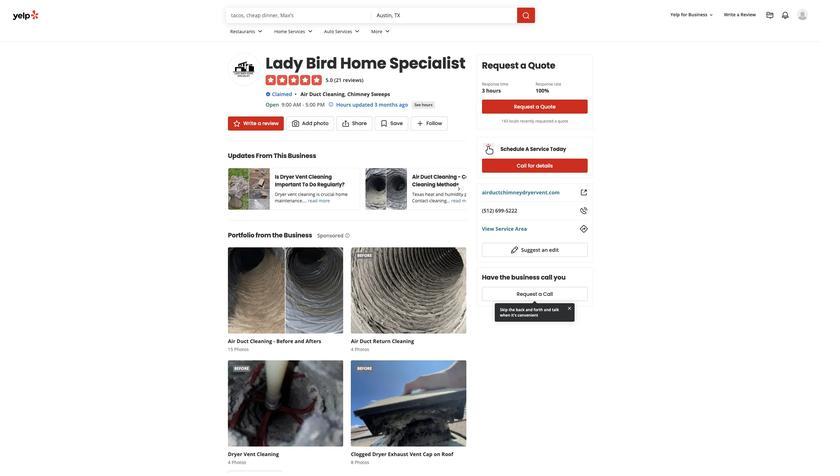 Task type: describe. For each thing, give the bounding box(es) containing it.
roof
[[442, 451, 454, 458]]

3 for hours
[[482, 87, 485, 94]]

0 vertical spatial service
[[530, 146, 549, 153]]

request a quote inside button
[[514, 103, 556, 110]]

15
[[228, 347, 233, 353]]

am
[[293, 101, 301, 108]]

auto services
[[324, 28, 352, 34]]

lady bird home specialist
[[266, 53, 466, 74]]

suggest an edit
[[522, 247, 559, 254]]

have
[[482, 273, 499, 282]]

request a call
[[517, 291, 553, 298]]

photos inside the 'air duct return cleaning 4 photos'
[[355, 347, 369, 353]]

write a review
[[725, 12, 757, 18]]

review
[[741, 12, 757, 18]]

afters
[[306, 338, 321, 345]]

24 add v2 image
[[416, 120, 424, 127]]

open
[[266, 101, 279, 108]]

maintenance.…
[[275, 198, 307, 204]]

is
[[317, 191, 320, 197]]

0 horizontal spatial call
[[517, 162, 527, 169]]

cap
[[423, 451, 433, 458]]

to
[[302, 181, 309, 188]]

1 vertical spatial call
[[544, 291, 553, 298]]

clogged dryer exhaust vent cap on roof 8 photos
[[351, 451, 454, 466]]

home inside home services link
[[274, 28, 287, 34]]

forth
[[534, 307, 543, 313]]

duct for air duct cleaning , chimney sweeps
[[309, 91, 321, 98]]

write for write a review
[[243, 120, 257, 127]]

regularly?
[[317, 181, 345, 188]]

4 inside the 'air duct return cleaning 4 photos'
[[351, 347, 354, 353]]

contact inside the texas heat and humidity prevails. contact cleaning…
[[412, 198, 428, 204]]

and right back
[[526, 307, 533, 313]]

open 9:00 am - 5:00 pm
[[266, 101, 325, 108]]

vent inside dryer vent cleaning 4 photos
[[244, 451, 256, 458]]

hours updated 3 months ago
[[336, 101, 408, 108]]

air for air duct cleaning - before and afters 15 photos
[[228, 338, 236, 345]]

from
[[256, 231, 271, 240]]

call
[[541, 273, 553, 282]]

schedule
[[501, 146, 525, 153]]

air for air duct return cleaning 4 photos
[[351, 338, 359, 345]]

an
[[542, 247, 548, 254]]

air for air duct cleaning - contact cleaning methods
[[412, 173, 420, 181]]

dryer vent cleaning 4 photos
[[228, 451, 279, 466]]

24 chevron down v2 image for restaurants
[[257, 28, 264, 35]]

response time 3 hours
[[482, 81, 509, 94]]

portfolio from the business element
[[218, 220, 470, 473]]

air for air duct cleaning , chimney sweeps
[[301, 91, 308, 98]]

and inside the texas heat and humidity prevails. contact cleaning…
[[436, 191, 444, 197]]

air duct cleaning , chimney sweeps
[[301, 91, 390, 98]]

auto services link
[[319, 23, 366, 42]]

time
[[501, 81, 509, 87]]

air duct return cleaning 4 photos
[[351, 338, 414, 353]]

none field near
[[377, 12, 512, 19]]

see hours link
[[412, 101, 435, 109]]

portfolio from the business
[[228, 231, 312, 240]]

Find text field
[[231, 12, 367, 19]]

write a review link
[[722, 9, 759, 21]]

methods
[[437, 181, 459, 188]]

dryer inside dryer vent cleaning 4 photos
[[228, 451, 242, 458]]

air duct cleaning link
[[301, 91, 345, 98]]

air duct cleaning - contact cleaning methods image
[[366, 168, 407, 210]]

,
[[345, 91, 346, 98]]

important
[[275, 181, 301, 188]]

reviews)
[[343, 77, 364, 84]]

share button
[[337, 117, 372, 131]]

24 share v2 image
[[342, 120, 350, 127]]

it's
[[512, 313, 517, 318]]

for for yelp
[[681, 12, 688, 18]]

quote
[[558, 119, 569, 124]]

months
[[379, 101, 398, 108]]

and left talk
[[544, 307, 551, 313]]

business logo image
[[228, 53, 261, 86]]

0 vertical spatial request
[[482, 59, 519, 72]]

24 chevron down v2 image for more
[[384, 28, 392, 35]]

(512)
[[482, 207, 494, 214]]

add photo link
[[287, 117, 334, 131]]

0 vertical spatial the
[[272, 231, 283, 240]]

16 info v2 image
[[329, 102, 334, 107]]

(21 reviews) link
[[334, 77, 364, 84]]

24 star v2 image
[[233, 120, 241, 127]]

view service area link
[[482, 226, 527, 233]]

you
[[554, 273, 566, 282]]

0 horizontal spatial service
[[496, 226, 514, 233]]

more for methods
[[462, 198, 474, 204]]

suggest
[[522, 247, 541, 254]]

exhaust
[[388, 451, 409, 458]]

do
[[310, 181, 316, 188]]

restaurants
[[230, 28, 255, 34]]

sweeps
[[371, 91, 390, 98]]

humidity
[[445, 191, 464, 197]]

write a review
[[243, 120, 279, 127]]

info alert
[[329, 101, 408, 109]]

business inside button
[[689, 12, 708, 18]]

notifications image
[[782, 12, 790, 19]]

chimney
[[348, 91, 370, 98]]

pm
[[317, 101, 325, 108]]

before for dryer
[[234, 366, 249, 372]]

24 phone v2 image
[[580, 207, 588, 215]]

photos inside clogged dryer exhaust vent cap on roof 8 photos
[[355, 460, 369, 466]]

on
[[434, 451, 441, 458]]

locals
[[509, 119, 519, 124]]

before for clogged
[[358, 366, 372, 372]]

a inside button
[[536, 103, 539, 110]]

request a quote button
[[482, 100, 588, 114]]

crucial
[[321, 191, 335, 197]]

updates from this business element
[[218, 141, 498, 210]]

area
[[515, 226, 527, 233]]

5222
[[506, 207, 518, 214]]

this
[[274, 151, 287, 160]]

16 chevron down v2 image
[[709, 12, 714, 17]]

request for "request a quote" button at the right of the page
[[514, 103, 535, 110]]

sponsored
[[317, 232, 344, 239]]

bjord u. image
[[797, 9, 809, 20]]

duct for air duct cleaning - contact cleaning methods
[[421, 173, 433, 181]]

cleaning inside dryer vent cleaning 4 photos
[[257, 451, 279, 458]]

services for home services
[[288, 28, 305, 34]]

write a review link
[[228, 117, 284, 131]]

home
[[336, 191, 348, 197]]

0 vertical spatial quote
[[528, 59, 556, 72]]

5.0
[[326, 77, 333, 84]]

edit
[[550, 247, 559, 254]]

business for updates from this business
[[288, 151, 316, 160]]

a
[[526, 146, 529, 153]]

the for skip
[[509, 307, 515, 313]]

projects image
[[767, 12, 774, 19]]

add photo
[[302, 120, 329, 127]]

and inside air duct cleaning - before and afters 15 photos
[[295, 338, 304, 345]]

is dryer vent cleaning important to do regularly?
[[275, 173, 345, 188]]

1 vertical spatial hours
[[422, 102, 433, 108]]

4 inside dryer vent cleaning 4 photos
[[228, 460, 231, 466]]

close image
[[567, 306, 573, 311]]

texas heat and humidity prevails. contact cleaning…
[[412, 191, 482, 204]]

24 chevron down v2 image for home services
[[307, 28, 314, 35]]

heat
[[426, 191, 435, 197]]

more
[[372, 28, 383, 34]]

follow
[[427, 120, 442, 127]]

cleaning…
[[430, 198, 450, 204]]

business
[[512, 273, 540, 282]]

return
[[373, 338, 391, 345]]

skip
[[500, 307, 508, 313]]



Task type: vqa. For each thing, say whether or not it's contained in the screenshot.
5:00
yes



Task type: locate. For each thing, give the bounding box(es) containing it.
schedule a service today
[[501, 146, 567, 153]]

0 horizontal spatial services
[[288, 28, 305, 34]]

1 vertical spatial write
[[243, 120, 257, 127]]

1 read from the left
[[308, 198, 318, 204]]

yelp
[[671, 12, 680, 18]]

0 vertical spatial write
[[725, 12, 736, 18]]

more down "prevails."
[[462, 198, 474, 204]]

updates
[[228, 151, 255, 160]]

duct
[[309, 91, 321, 98], [421, 173, 433, 181], [237, 338, 249, 345], [360, 338, 372, 345]]

response inside response rate 100%
[[536, 81, 553, 87]]

business for portfolio from the business
[[284, 231, 312, 240]]

1 horizontal spatial write
[[725, 12, 736, 18]]

1 vertical spatial business
[[288, 151, 316, 160]]

request up recently
[[514, 103, 535, 110]]

1 horizontal spatial 24 chevron down v2 image
[[307, 28, 314, 35]]

write
[[725, 12, 736, 18], [243, 120, 257, 127]]

quote up response rate 100%
[[528, 59, 556, 72]]

0 horizontal spatial 24 chevron down v2 image
[[257, 28, 264, 35]]

request a quote up time
[[482, 59, 556, 72]]

follow button
[[411, 117, 448, 131]]

24 save outline v2 image
[[380, 120, 388, 127]]

chimney sweeps link
[[348, 91, 390, 98]]

service left area
[[496, 226, 514, 233]]

1 vertical spatial 4
[[228, 460, 231, 466]]

cleaning inside is dryer vent cleaning important to do regularly?
[[309, 173, 332, 181]]

24 chevron down v2 image right the more
[[384, 28, 392, 35]]

cleaning inside the 'air duct return cleaning 4 photos'
[[392, 338, 414, 345]]

prevails.
[[465, 191, 482, 197]]

0 horizontal spatial home
[[274, 28, 287, 34]]

the right skip
[[509, 307, 515, 313]]

and left afters on the left bottom of page
[[295, 338, 304, 345]]

2 vertical spatial request
[[517, 291, 538, 298]]

read more down is
[[308, 198, 330, 204]]

duct inside air duct cleaning - before and afters 15 photos
[[237, 338, 249, 345]]

updates from this business
[[228, 151, 316, 160]]

16 claim filled v2 image
[[266, 92, 271, 97]]

call for details
[[517, 162, 553, 169]]

- right 'am'
[[303, 101, 304, 108]]

2 vertical spatial the
[[509, 307, 515, 313]]

24 chevron down v2 image
[[354, 28, 361, 35]]

air
[[301, 91, 308, 98], [412, 173, 420, 181], [228, 338, 236, 345], [351, 338, 359, 345]]

user actions element
[[666, 8, 818, 47]]

1 horizontal spatial 3
[[482, 87, 485, 94]]

- up next icon
[[458, 173, 461, 181]]

1 horizontal spatial service
[[530, 146, 549, 153]]

yelp for business
[[671, 12, 708, 18]]

dryer inside clogged dryer exhaust vent cap on roof 8 photos
[[373, 451, 387, 458]]

previous image
[[232, 185, 239, 193]]

for
[[681, 12, 688, 18], [528, 162, 535, 169]]

143
[[502, 119, 508, 124]]

the inside "skip the back and forth and talk when it's convenient"
[[509, 307, 515, 313]]

16 info v2 image
[[345, 233, 350, 238]]

2 read more from the left
[[452, 198, 474, 204]]

1 horizontal spatial none field
[[377, 12, 512, 19]]

the right from
[[272, 231, 283, 240]]

the for have
[[500, 273, 510, 282]]

contact up "prevails."
[[462, 173, 483, 181]]

read down is
[[308, 198, 318, 204]]

1 horizontal spatial read
[[452, 198, 461, 204]]

1 horizontal spatial response
[[536, 81, 553, 87]]

hours
[[487, 87, 501, 94], [422, 102, 433, 108]]

home services link
[[269, 23, 319, 42]]

hours down time
[[487, 87, 501, 94]]

response up 100%
[[536, 81, 553, 87]]

1 vertical spatial the
[[500, 273, 510, 282]]

vent inside clogged dryer exhaust vent cap on roof 8 photos
[[410, 451, 422, 458]]

contact inside air duct cleaning - contact cleaning methods
[[462, 173, 483, 181]]

1 vertical spatial service
[[496, 226, 514, 233]]

2 read from the left
[[452, 198, 461, 204]]

requested
[[536, 119, 554, 124]]

lady
[[266, 53, 303, 74]]

services left 24 chevron down v2 image on the top
[[335, 28, 352, 34]]

when
[[500, 313, 511, 318]]

request a quote up 143 locals recently requested a quote
[[514, 103, 556, 110]]

None search field
[[226, 8, 537, 23]]

5 star rating image
[[266, 75, 322, 85]]

write for write a review
[[725, 12, 736, 18]]

5:00
[[306, 101, 316, 108]]

1 vertical spatial request a quote
[[514, 103, 556, 110]]

read more for do
[[308, 198, 330, 204]]

0 vertical spatial -
[[303, 101, 304, 108]]

1 more from the left
[[319, 198, 330, 204]]

for for call
[[528, 162, 535, 169]]

- for before
[[274, 338, 275, 345]]

hours
[[336, 101, 351, 108]]

- for contact
[[458, 173, 461, 181]]

24 chevron down v2 image inside the restaurants link
[[257, 28, 264, 35]]

1 response from the left
[[482, 81, 500, 87]]

response inside response time 3 hours
[[482, 81, 500, 87]]

0 horizontal spatial 4
[[228, 460, 231, 466]]

Near text field
[[377, 12, 512, 19]]

details
[[536, 162, 553, 169]]

view
[[482, 226, 495, 233]]

3 for months
[[375, 101, 378, 108]]

24 chevron down v2 image inside home services link
[[307, 28, 314, 35]]

response rate 100%
[[536, 81, 562, 94]]

response
[[482, 81, 500, 87], [536, 81, 553, 87]]

0 horizontal spatial 3
[[375, 101, 378, 108]]

service right a
[[530, 146, 549, 153]]

24 chevron down v2 image right restaurants
[[257, 28, 264, 35]]

save
[[391, 120, 403, 127]]

request inside button
[[514, 103, 535, 110]]

3 inside info alert
[[375, 101, 378, 108]]

1 horizontal spatial -
[[303, 101, 304, 108]]

8
[[351, 460, 354, 466]]

1 none field from the left
[[231, 12, 367, 19]]

request up time
[[482, 59, 519, 72]]

quote inside "request a quote" button
[[541, 103, 556, 110]]

0 horizontal spatial contact
[[412, 198, 428, 204]]

- for 5:00
[[303, 101, 304, 108]]

read for do
[[308, 198, 318, 204]]

1 vertical spatial home
[[340, 53, 387, 74]]

none field find
[[231, 12, 367, 19]]

photos inside air duct cleaning - before and afters 15 photos
[[234, 347, 249, 353]]

(512) 699-5222
[[482, 207, 518, 214]]

0 vertical spatial home
[[274, 28, 287, 34]]

0 vertical spatial for
[[681, 12, 688, 18]]

0 vertical spatial business
[[689, 12, 708, 18]]

air left return
[[351, 338, 359, 345]]

more down crucial
[[319, 198, 330, 204]]

back
[[516, 307, 525, 313]]

air up "texas"
[[412, 173, 420, 181]]

699-
[[496, 207, 506, 214]]

- inside air duct cleaning - before and afters 15 photos
[[274, 338, 275, 345]]

24 camera v2 image
[[292, 120, 300, 127]]

air inside air duct cleaning - contact cleaning methods
[[412, 173, 420, 181]]

a
[[737, 12, 740, 18], [521, 59, 527, 72], [536, 103, 539, 110], [555, 119, 557, 124], [258, 120, 261, 127], [539, 291, 542, 298]]

next image
[[455, 185, 462, 193]]

write left review
[[725, 12, 736, 18]]

response for 100%
[[536, 81, 553, 87]]

0 horizontal spatial -
[[274, 338, 275, 345]]

request for request a call button
[[517, 291, 538, 298]]

1 horizontal spatial vent
[[295, 173, 308, 181]]

1 horizontal spatial for
[[681, 12, 688, 18]]

talk
[[552, 307, 559, 313]]

1 vertical spatial contact
[[412, 198, 428, 204]]

services inside home services link
[[288, 28, 305, 34]]

duct inside the 'air duct return cleaning 4 photos'
[[360, 338, 372, 345]]

share
[[352, 120, 367, 127]]

save button
[[375, 117, 408, 131]]

response left time
[[482, 81, 500, 87]]

home services
[[274, 28, 305, 34]]

4
[[351, 347, 354, 353], [228, 460, 231, 466]]

claimed
[[272, 91, 292, 98]]

5.0 (21 reviews)
[[326, 77, 364, 84]]

2 services from the left
[[335, 28, 352, 34]]

specialist
[[390, 53, 466, 74]]

before
[[277, 338, 293, 345]]

air up '5:00'
[[301, 91, 308, 98]]

see
[[415, 102, 421, 108]]

24 chevron down v2 image
[[257, 28, 264, 35], [307, 28, 314, 35], [384, 28, 392, 35]]

1 horizontal spatial read more
[[452, 198, 474, 204]]

hours right the see
[[422, 102, 433, 108]]

24 chevron down v2 image left auto on the top of page
[[307, 28, 314, 35]]

the right have
[[500, 273, 510, 282]]

duct for air duct cleaning - before and afters 15 photos
[[237, 338, 249, 345]]

vent inside is dryer vent cleaning important to do regularly?
[[295, 173, 308, 181]]

2 horizontal spatial 24 chevron down v2 image
[[384, 28, 392, 35]]

from
[[256, 151, 273, 160]]

more
[[319, 198, 330, 204], [462, 198, 474, 204]]

skip the back and forth and talk when it's convenient
[[500, 307, 559, 318]]

None field
[[231, 12, 367, 19], [377, 12, 512, 19]]

24 directions v2 image
[[580, 225, 588, 233]]

0 horizontal spatial more
[[319, 198, 330, 204]]

1 vertical spatial 3
[[375, 101, 378, 108]]

1 horizontal spatial call
[[544, 291, 553, 298]]

quote
[[528, 59, 556, 72], [541, 103, 556, 110]]

0 vertical spatial contact
[[462, 173, 483, 181]]

1 vertical spatial quote
[[541, 103, 556, 110]]

0 vertical spatial 4
[[351, 347, 354, 353]]

before
[[358, 253, 372, 258], [234, 366, 249, 372], [358, 366, 372, 372]]

1 horizontal spatial contact
[[462, 173, 483, 181]]

restaurants link
[[225, 23, 269, 42]]

request inside button
[[517, 291, 538, 298]]

2 horizontal spatial -
[[458, 173, 461, 181]]

0 horizontal spatial hours
[[422, 102, 433, 108]]

2 response from the left
[[536, 81, 553, 87]]

air inside air duct cleaning - before and afters 15 photos
[[228, 338, 236, 345]]

2 24 chevron down v2 image from the left
[[307, 28, 314, 35]]

the
[[272, 231, 283, 240], [500, 273, 510, 282], [509, 307, 515, 313]]

3 inside response time 3 hours
[[482, 87, 485, 94]]

1 vertical spatial request
[[514, 103, 535, 110]]

quote up 'requested'
[[541, 103, 556, 110]]

services down find field
[[288, 28, 305, 34]]

services inside auto services 'link'
[[335, 28, 352, 34]]

air up 15 on the bottom left of page
[[228, 338, 236, 345]]

- inside air duct cleaning - contact cleaning methods
[[458, 173, 461, 181]]

is
[[275, 173, 279, 181]]

write right 24 star v2 image
[[243, 120, 257, 127]]

hours inside response time 3 hours
[[487, 87, 501, 94]]

3
[[482, 87, 485, 94], [375, 101, 378, 108]]

request down 'business'
[[517, 291, 538, 298]]

call down call
[[544, 291, 553, 298]]

read down humidity
[[452, 198, 461, 204]]

home up reviews)
[[340, 53, 387, 74]]

for inside button
[[528, 162, 535, 169]]

before for air
[[358, 253, 372, 258]]

for right 'yelp' in the top right of the page
[[681, 12, 688, 18]]

2 vertical spatial business
[[284, 231, 312, 240]]

more link
[[366, 23, 397, 42]]

1 vertical spatial for
[[528, 162, 535, 169]]

0 vertical spatial hours
[[487, 87, 501, 94]]

read for methods
[[452, 198, 461, 204]]

response for 3
[[482, 81, 500, 87]]

0 horizontal spatial read
[[308, 198, 318, 204]]

0 horizontal spatial none field
[[231, 12, 367, 19]]

air duct cleaning - before and afters 15 photos
[[228, 338, 321, 353]]

search image
[[523, 12, 530, 19]]

0 horizontal spatial read more
[[308, 198, 330, 204]]

suggest an edit button
[[482, 243, 588, 257]]

home down find field
[[274, 28, 287, 34]]

- left before
[[274, 338, 275, 345]]

contact down "texas"
[[412, 198, 428, 204]]

2 more from the left
[[462, 198, 474, 204]]

1 horizontal spatial services
[[335, 28, 352, 34]]

1 24 chevron down v2 image from the left
[[257, 28, 264, 35]]

call
[[517, 162, 527, 169], [544, 291, 553, 298]]

0 vertical spatial 3
[[482, 87, 485, 94]]

cleaning inside air duct cleaning - before and afters 15 photos
[[250, 338, 272, 345]]

clogged
[[351, 451, 371, 458]]

9:00
[[282, 101, 292, 108]]

cleaning
[[298, 191, 315, 197]]

more for do
[[319, 198, 330, 204]]

1 horizontal spatial 4
[[351, 347, 354, 353]]

0 horizontal spatial response
[[482, 81, 500, 87]]

1 vertical spatial -
[[458, 173, 461, 181]]

photos
[[234, 347, 249, 353], [355, 347, 369, 353], [232, 460, 246, 466], [355, 460, 369, 466]]

1 horizontal spatial more
[[462, 198, 474, 204]]

view service area
[[482, 226, 527, 233]]

0 horizontal spatial vent
[[244, 451, 256, 458]]

1 read more from the left
[[308, 198, 330, 204]]

and up cleaning…
[[436, 191, 444, 197]]

dryer inside is dryer vent cleaning important to do regularly?
[[280, 173, 294, 181]]

business categories element
[[225, 23, 809, 42]]

24 external link v2 image
[[580, 189, 588, 196]]

0 vertical spatial request a quote
[[482, 59, 556, 72]]

1 horizontal spatial hours
[[487, 87, 501, 94]]

0 horizontal spatial for
[[528, 162, 535, 169]]

2 vertical spatial -
[[274, 338, 275, 345]]

vent
[[288, 191, 297, 197]]

2 horizontal spatial vent
[[410, 451, 422, 458]]

24 pencil v2 image
[[511, 246, 519, 254]]

review
[[263, 120, 279, 127]]

air inside the 'air duct return cleaning 4 photos'
[[351, 338, 359, 345]]

3 24 chevron down v2 image from the left
[[384, 28, 392, 35]]

for inside button
[[681, 12, 688, 18]]

read more down humidity
[[452, 198, 474, 204]]

is dryer vent cleaning important to do regularly? image
[[228, 168, 270, 210]]

call down a
[[517, 162, 527, 169]]

0 vertical spatial call
[[517, 162, 527, 169]]

0 horizontal spatial write
[[243, 120, 257, 127]]

business
[[689, 12, 708, 18], [288, 151, 316, 160], [284, 231, 312, 240]]

2 none field from the left
[[377, 12, 512, 19]]

a inside button
[[539, 291, 542, 298]]

request
[[482, 59, 519, 72], [514, 103, 535, 110], [517, 291, 538, 298]]

24 chevron down v2 image inside 'more' "link"
[[384, 28, 392, 35]]

dryer inside dryer vent cleaning is crucial home maintenance.…
[[275, 191, 287, 197]]

vent
[[295, 173, 308, 181], [244, 451, 256, 458], [410, 451, 422, 458]]

1 horizontal spatial home
[[340, 53, 387, 74]]

services for auto services
[[335, 28, 352, 34]]

write inside the user actions element
[[725, 12, 736, 18]]

read more for methods
[[452, 198, 474, 204]]

1 services from the left
[[288, 28, 305, 34]]

call for details button
[[482, 159, 588, 173]]

for left details
[[528, 162, 535, 169]]

duct inside air duct cleaning - contact cleaning methods
[[421, 173, 433, 181]]

duct for air duct return cleaning 4 photos
[[360, 338, 372, 345]]

photos inside dryer vent cleaning 4 photos
[[232, 460, 246, 466]]



